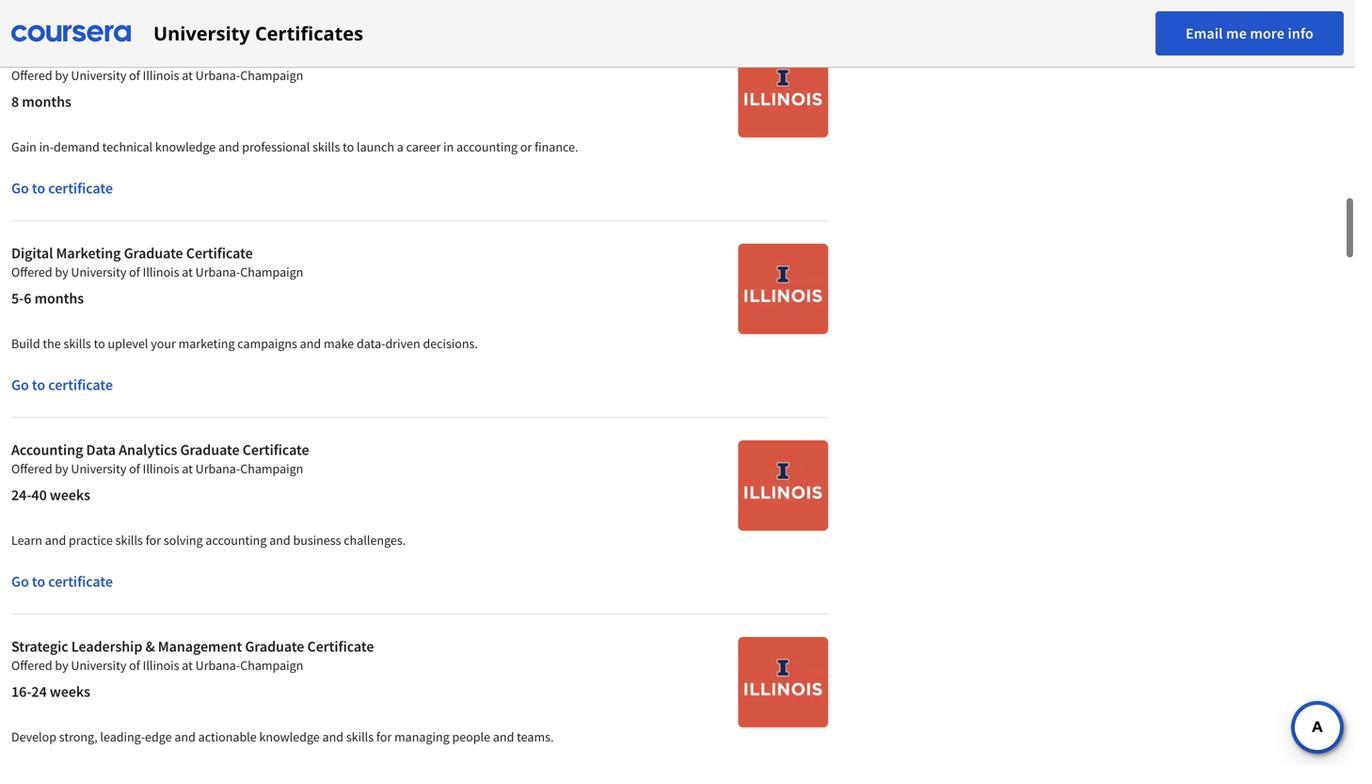 Task type: locate. For each thing, give the bounding box(es) containing it.
certificate for 24-40 weeks
[[48, 572, 113, 591]]

4 university of illinois at urbana-champaign image from the top
[[738, 637, 828, 727]]

by inside accounting data analytics graduate certificate offered by university of illinois at urbana-champaign 24-40 weeks
[[55, 460, 68, 477]]

0 vertical spatial certificate
[[48, 179, 113, 198]]

2 go to certificate from the top
[[11, 376, 113, 394]]

0 vertical spatial go to certificate
[[11, 179, 113, 198]]

develop strong, leading-edge and actionable knowledge and skills for managing people and teams.
[[11, 728, 554, 745]]

accounting up 40
[[11, 440, 83, 459]]

accounting up the '8'
[[11, 47, 83, 66]]

go down learn
[[11, 572, 29, 591]]

to left launch
[[343, 138, 354, 155]]

of inside the strategic leadership & management graduate certificate offered by university of illinois at urbana-champaign 16-24 weeks
[[129, 657, 140, 674]]

certificates
[[255, 20, 363, 46]]

strategic
[[11, 637, 68, 656]]

2 by from the top
[[55, 264, 68, 280]]

offered down the strategic
[[11, 657, 52, 674]]

of down leadership
[[129, 657, 140, 674]]

0 vertical spatial knowledge
[[155, 138, 216, 155]]

for left managing
[[376, 728, 392, 745]]

2 urbana- from the top
[[195, 264, 240, 280]]

champaign up develop strong, leading-edge and actionable knowledge and skills for managing people and teams.
[[240, 657, 303, 674]]

3 urbana- from the top
[[195, 460, 240, 477]]

champaign inside digital marketing graduate certificate offered by university of illinois at urbana-champaign 5-6 months
[[240, 264, 303, 280]]

2 university of illinois at urbana-champaign image from the top
[[738, 244, 828, 334]]

certificate inside accounting foundations graduate certificate offered by university of illinois at urbana-champaign 8 months
[[232, 47, 299, 66]]

3 go from the top
[[11, 572, 29, 591]]

data
[[86, 440, 116, 459]]

data-
[[357, 335, 385, 352]]

3 illinois from the top
[[143, 460, 179, 477]]

urbana-
[[195, 67, 240, 84], [195, 264, 240, 280], [195, 460, 240, 477], [195, 657, 240, 674]]

0 vertical spatial accounting
[[11, 47, 83, 66]]

1 go from the top
[[11, 179, 29, 198]]

go down gain
[[11, 179, 29, 198]]

to
[[343, 138, 354, 155], [32, 179, 45, 198], [94, 335, 105, 352], [32, 376, 45, 394], [32, 572, 45, 591]]

3 university of illinois at urbana-champaign image from the top
[[738, 440, 828, 531]]

in
[[443, 138, 454, 155]]

3 of from the top
[[129, 460, 140, 477]]

4 illinois from the top
[[143, 657, 179, 674]]

illinois down foundations
[[143, 67, 179, 84]]

go to certificate down practice
[[11, 572, 113, 591]]

email me more info
[[1186, 24, 1314, 43]]

3 by from the top
[[55, 460, 68, 477]]

university down marketing
[[71, 264, 126, 280]]

weeks
[[50, 486, 90, 504], [50, 682, 90, 701]]

2 of from the top
[[129, 264, 140, 280]]

university of illinois at urbana-champaign image for accounting data analytics graduate certificate
[[738, 440, 828, 531]]

months right "6"
[[34, 289, 84, 308]]

of up uplevel
[[129, 264, 140, 280]]

build
[[11, 335, 40, 352]]

4 by from the top
[[55, 657, 68, 674]]

go down build
[[11, 376, 29, 394]]

certificate
[[232, 47, 299, 66], [186, 244, 253, 263], [243, 440, 309, 459], [307, 637, 374, 656]]

graduate right marketing
[[124, 244, 183, 263]]

to down learn
[[32, 572, 45, 591]]

skills right the
[[64, 335, 91, 352]]

make
[[324, 335, 354, 352]]

1 vertical spatial certificate
[[48, 376, 113, 394]]

a
[[397, 138, 404, 155]]

email
[[1186, 24, 1223, 43]]

2 go from the top
[[11, 376, 29, 394]]

1 university of illinois at urbana-champaign image from the top
[[738, 47, 828, 137]]

0 horizontal spatial knowledge
[[155, 138, 216, 155]]

skills left launch
[[313, 138, 340, 155]]

go
[[11, 179, 29, 198], [11, 376, 29, 394], [11, 572, 29, 591]]

months
[[22, 92, 71, 111], [34, 289, 84, 308]]

certificate for 8 months
[[48, 179, 113, 198]]

accounting inside accounting data analytics graduate certificate offered by university of illinois at urbana-champaign 24-40 weeks
[[11, 440, 83, 459]]

certificate down demand
[[48, 179, 113, 198]]

6
[[24, 289, 31, 308]]

to down in-
[[32, 179, 45, 198]]

university of illinois at urbana-champaign image for digital marketing graduate certificate
[[738, 244, 828, 334]]

university down leadership
[[71, 657, 126, 674]]

at inside the strategic leadership & management graduate certificate offered by university of illinois at urbana-champaign 16-24 weeks
[[182, 657, 193, 674]]

accounting
[[456, 138, 518, 155], [206, 532, 267, 549]]

0 vertical spatial months
[[22, 92, 71, 111]]

0 horizontal spatial accounting
[[206, 532, 267, 549]]

go to certificate down the
[[11, 376, 113, 394]]

go to certificate for 5-6 months
[[11, 376, 113, 394]]

2 champaign from the top
[[240, 264, 303, 280]]

marketing
[[56, 244, 121, 263]]

1 horizontal spatial for
[[376, 728, 392, 745]]

accounting right in
[[456, 138, 518, 155]]

accounting right solving
[[206, 532, 267, 549]]

of down analytics
[[129, 460, 140, 477]]

graduate right management
[[245, 637, 304, 656]]

by
[[55, 67, 68, 84], [55, 264, 68, 280], [55, 460, 68, 477], [55, 657, 68, 674]]

of
[[129, 67, 140, 84], [129, 264, 140, 280], [129, 460, 140, 477], [129, 657, 140, 674]]

edge
[[145, 728, 172, 745]]

graduate right analytics
[[180, 440, 240, 459]]

1 vertical spatial go
[[11, 376, 29, 394]]

champaign down university certificates
[[240, 67, 303, 84]]

accounting foundations graduate certificate offered by university of illinois at urbana-champaign 8 months
[[11, 47, 303, 111]]

1 go to certificate from the top
[[11, 179, 113, 198]]

weeks inside the strategic leadership & management graduate certificate offered by university of illinois at urbana-champaign 16-24 weeks
[[50, 682, 90, 701]]

at
[[182, 67, 193, 84], [182, 264, 193, 280], [182, 460, 193, 477], [182, 657, 193, 674]]

uplevel
[[108, 335, 148, 352]]

champaign inside accounting data analytics graduate certificate offered by university of illinois at urbana-champaign 24-40 weeks
[[240, 460, 303, 477]]

build the skills to uplevel your marketing campaigns and make data-driven decisions.
[[11, 335, 478, 352]]

3 go to certificate from the top
[[11, 572, 113, 591]]

go to certificate for 8 months
[[11, 179, 113, 198]]

university inside accounting foundations graduate certificate offered by university of illinois at urbana-champaign 8 months
[[71, 67, 126, 84]]

people
[[452, 728, 490, 745]]

champaign up the campaigns
[[240, 264, 303, 280]]

1 vertical spatial knowledge
[[259, 728, 320, 745]]

to down build
[[32, 376, 45, 394]]

illinois inside accounting foundations graduate certificate offered by university of illinois at urbana-champaign 8 months
[[143, 67, 179, 84]]

4 champaign from the top
[[240, 657, 303, 674]]

1 vertical spatial weeks
[[50, 682, 90, 701]]

at up solving
[[182, 460, 193, 477]]

to for digital marketing graduate certificate
[[32, 376, 45, 394]]

3 offered from the top
[[11, 460, 52, 477]]

graduate down university certificates
[[170, 47, 229, 66]]

illinois down &
[[143, 657, 179, 674]]

graduate inside accounting data analytics graduate certificate offered by university of illinois at urbana-champaign 24-40 weeks
[[180, 440, 240, 459]]

at up marketing
[[182, 264, 193, 280]]

certificate for 5-6 months
[[48, 376, 113, 394]]

1 horizontal spatial knowledge
[[259, 728, 320, 745]]

certificate down practice
[[48, 572, 113, 591]]

info
[[1288, 24, 1314, 43]]

urbana- up marketing
[[195, 264, 240, 280]]

2 offered from the top
[[11, 264, 52, 280]]

illinois down analytics
[[143, 460, 179, 477]]

3 champaign from the top
[[240, 460, 303, 477]]

illinois
[[143, 67, 179, 84], [143, 264, 179, 280], [143, 460, 179, 477], [143, 657, 179, 674]]

2 at from the top
[[182, 264, 193, 280]]

knowledge right technical
[[155, 138, 216, 155]]

launch
[[357, 138, 394, 155]]

for left solving
[[146, 532, 161, 549]]

1 illinois from the top
[[143, 67, 179, 84]]

knowledge right actionable
[[259, 728, 320, 745]]

knowledge
[[155, 138, 216, 155], [259, 728, 320, 745]]

1 vertical spatial accounting
[[11, 440, 83, 459]]

the
[[43, 335, 61, 352]]

skills
[[313, 138, 340, 155], [64, 335, 91, 352], [115, 532, 143, 549], [346, 728, 374, 745]]

2 vertical spatial certificate
[[48, 572, 113, 591]]

offered up 40
[[11, 460, 52, 477]]

accounting inside accounting foundations graduate certificate offered by university of illinois at urbana-champaign 8 months
[[11, 47, 83, 66]]

university down 'data'
[[71, 460, 126, 477]]

go to certificate down demand
[[11, 179, 113, 198]]

1 certificate from the top
[[48, 179, 113, 198]]

go to certificate for 24-40 weeks
[[11, 572, 113, 591]]

24
[[31, 682, 47, 701]]

at down management
[[182, 657, 193, 674]]

4 urbana- from the top
[[195, 657, 240, 674]]

1 urbana- from the top
[[195, 67, 240, 84]]

business
[[293, 532, 341, 549]]

accounting
[[11, 47, 83, 66], [11, 440, 83, 459]]

1 vertical spatial for
[[376, 728, 392, 745]]

finance.
[[535, 138, 578, 155]]

months inside digital marketing graduate certificate offered by university of illinois at urbana-champaign 5-6 months
[[34, 289, 84, 308]]

challenges.
[[344, 532, 406, 549]]

2 accounting from the top
[[11, 440, 83, 459]]

offered inside digital marketing graduate certificate offered by university of illinois at urbana-champaign 5-6 months
[[11, 264, 52, 280]]

management
[[158, 637, 242, 656]]

university down foundations
[[71, 67, 126, 84]]

go for 6
[[11, 376, 29, 394]]

university
[[153, 20, 250, 46], [71, 67, 126, 84], [71, 264, 126, 280], [71, 460, 126, 477], [71, 657, 126, 674]]

learn
[[11, 532, 42, 549]]

8
[[11, 92, 19, 111]]

graduate
[[170, 47, 229, 66], [124, 244, 183, 263], [180, 440, 240, 459], [245, 637, 304, 656]]

0 vertical spatial accounting
[[456, 138, 518, 155]]

weeks right the '24'
[[50, 682, 90, 701]]

by inside accounting foundations graduate certificate offered by university of illinois at urbana-champaign 8 months
[[55, 67, 68, 84]]

certificate down the
[[48, 376, 113, 394]]

foundations
[[86, 47, 167, 66]]

or
[[520, 138, 532, 155]]

solving
[[164, 532, 203, 549]]

marketing
[[178, 335, 235, 352]]

1 by from the top
[[55, 67, 68, 84]]

4 offered from the top
[[11, 657, 52, 674]]

weeks right 40
[[50, 486, 90, 504]]

of inside digital marketing graduate certificate offered by university of illinois at urbana-champaign 5-6 months
[[129, 264, 140, 280]]

university inside digital marketing graduate certificate offered by university of illinois at urbana-champaign 5-6 months
[[71, 264, 126, 280]]

4 of from the top
[[129, 657, 140, 674]]

&
[[145, 637, 155, 656]]

1 vertical spatial go to certificate
[[11, 376, 113, 394]]

2 weeks from the top
[[50, 682, 90, 701]]

for
[[146, 532, 161, 549], [376, 728, 392, 745]]

0 vertical spatial weeks
[[50, 486, 90, 504]]

1 at from the top
[[182, 67, 193, 84]]

urbana- up learn and practice skills for solving accounting and business challenges.
[[195, 460, 240, 477]]

3 certificate from the top
[[48, 572, 113, 591]]

at down university certificates
[[182, 67, 193, 84]]

1 offered from the top
[[11, 67, 52, 84]]

1 vertical spatial months
[[34, 289, 84, 308]]

urbana- down university certificates
[[195, 67, 240, 84]]

of down foundations
[[129, 67, 140, 84]]

champaign
[[240, 67, 303, 84], [240, 264, 303, 280], [240, 460, 303, 477], [240, 657, 303, 674]]

0 vertical spatial go
[[11, 179, 29, 198]]

1 accounting from the top
[[11, 47, 83, 66]]

graduate inside digital marketing graduate certificate offered by university of illinois at urbana-champaign 5-6 months
[[124, 244, 183, 263]]

develop
[[11, 728, 56, 745]]

urbana- down management
[[195, 657, 240, 674]]

offered up the '8'
[[11, 67, 52, 84]]

months right the '8'
[[22, 92, 71, 111]]

1 weeks from the top
[[50, 486, 90, 504]]

2 certificate from the top
[[48, 376, 113, 394]]

and
[[218, 138, 239, 155], [300, 335, 321, 352], [45, 532, 66, 549], [269, 532, 290, 549], [174, 728, 196, 745], [322, 728, 344, 745], [493, 728, 514, 745]]

2 vertical spatial go
[[11, 572, 29, 591]]

1 champaign from the top
[[240, 67, 303, 84]]

3 at from the top
[[182, 460, 193, 477]]

skills right practice
[[115, 532, 143, 549]]

1 of from the top
[[129, 67, 140, 84]]

2 vertical spatial go to certificate
[[11, 572, 113, 591]]

urbana- inside accounting data analytics graduate certificate offered by university of illinois at urbana-champaign 24-40 weeks
[[195, 460, 240, 477]]

4 at from the top
[[182, 657, 193, 674]]

university of illinois at urbana-champaign image
[[738, 47, 828, 137], [738, 244, 828, 334], [738, 440, 828, 531], [738, 637, 828, 727]]

illinois up your
[[143, 264, 179, 280]]

0 horizontal spatial for
[[146, 532, 161, 549]]

offered down digital
[[11, 264, 52, 280]]

leading-
[[100, 728, 145, 745]]

go for 24-
[[11, 572, 29, 591]]

certificate
[[48, 179, 113, 198], [48, 376, 113, 394], [48, 572, 113, 591]]

go to certificate
[[11, 179, 113, 198], [11, 376, 113, 394], [11, 572, 113, 591]]

email me more info button
[[1156, 11, 1344, 56]]

champaign up business
[[240, 460, 303, 477]]

2 illinois from the top
[[143, 264, 179, 280]]

offered
[[11, 67, 52, 84], [11, 264, 52, 280], [11, 460, 52, 477], [11, 657, 52, 674]]



Task type: describe. For each thing, give the bounding box(es) containing it.
illinois inside accounting data analytics graduate certificate offered by university of illinois at urbana-champaign 24-40 weeks
[[143, 460, 179, 477]]

digital
[[11, 244, 53, 263]]

university of illinois at urbana-champaign image for strategic leadership & management graduate certificate
[[738, 637, 828, 727]]

and left make
[[300, 335, 321, 352]]

technical
[[102, 138, 153, 155]]

strong,
[[59, 728, 98, 745]]

illinois inside the strategic leadership & management graduate certificate offered by university of illinois at urbana-champaign 16-24 weeks
[[143, 657, 179, 674]]

graduate inside accounting foundations graduate certificate offered by university of illinois at urbana-champaign 8 months
[[170, 47, 229, 66]]

to for accounting foundations graduate certificate
[[32, 179, 45, 198]]

certificate inside accounting data analytics graduate certificate offered by university of illinois at urbana-champaign 24-40 weeks
[[243, 440, 309, 459]]

accounting for accounting foundations graduate certificate
[[11, 47, 83, 66]]

and left business
[[269, 532, 290, 549]]

and right learn
[[45, 532, 66, 549]]

gain in-demand technical knowledge and professional skills to launch a career in accounting or finance.
[[11, 138, 578, 155]]

university inside accounting data analytics graduate certificate offered by university of illinois at urbana-champaign 24-40 weeks
[[71, 460, 126, 477]]

graduate inside the strategic leadership & management graduate certificate offered by university of illinois at urbana-champaign 16-24 weeks
[[245, 637, 304, 656]]

accounting for accounting data analytics graduate certificate
[[11, 440, 83, 459]]

digital marketing graduate certificate offered by university of illinois at urbana-champaign 5-6 months
[[11, 244, 303, 308]]

offered inside accounting data analytics graduate certificate offered by university of illinois at urbana-champaign 24-40 weeks
[[11, 460, 52, 477]]

offered inside accounting foundations graduate certificate offered by university of illinois at urbana-champaign 8 months
[[11, 67, 52, 84]]

in-
[[39, 138, 54, 155]]

to for accounting data analytics graduate certificate
[[32, 572, 45, 591]]

24-
[[11, 486, 31, 504]]

coursera image
[[11, 18, 131, 48]]

0 vertical spatial for
[[146, 532, 161, 549]]

weeks inside accounting data analytics graduate certificate offered by university of illinois at urbana-champaign 24-40 weeks
[[50, 486, 90, 504]]

of inside accounting data analytics graduate certificate offered by university of illinois at urbana-champaign 24-40 weeks
[[129, 460, 140, 477]]

demand
[[54, 138, 100, 155]]

1 horizontal spatial accounting
[[456, 138, 518, 155]]

at inside digital marketing graduate certificate offered by university of illinois at urbana-champaign 5-6 months
[[182, 264, 193, 280]]

driven
[[385, 335, 420, 352]]

leadership
[[71, 637, 142, 656]]

chat with us image
[[1302, 712, 1333, 743]]

more
[[1250, 24, 1285, 43]]

champaign inside accounting foundations graduate certificate offered by university of illinois at urbana-champaign 8 months
[[240, 67, 303, 84]]

1 vertical spatial accounting
[[206, 532, 267, 549]]

career
[[406, 138, 441, 155]]

teams.
[[517, 728, 554, 745]]

champaign inside the strategic leadership & management graduate certificate offered by university of illinois at urbana-champaign 16-24 weeks
[[240, 657, 303, 674]]

university up accounting foundations graduate certificate offered by university of illinois at urbana-champaign 8 months
[[153, 20, 250, 46]]

learn and practice skills for solving accounting and business challenges.
[[11, 532, 406, 549]]

campaigns
[[237, 335, 297, 352]]

accounting data analytics graduate certificate offered by university of illinois at urbana-champaign 24-40 weeks
[[11, 440, 309, 504]]

by inside the strategic leadership & management graduate certificate offered by university of illinois at urbana-champaign 16-24 weeks
[[55, 657, 68, 674]]

urbana- inside digital marketing graduate certificate offered by university of illinois at urbana-champaign 5-6 months
[[195, 264, 240, 280]]

professional
[[242, 138, 310, 155]]

at inside accounting data analytics graduate certificate offered by university of illinois at urbana-champaign 24-40 weeks
[[182, 460, 193, 477]]

strategic leadership & management graduate certificate offered by university of illinois at urbana-champaign 16-24 weeks
[[11, 637, 374, 701]]

certificate inside digital marketing graduate certificate offered by university of illinois at urbana-champaign 5-6 months
[[186, 244, 253, 263]]

university of illinois at urbana-champaign image for accounting foundations graduate certificate
[[738, 47, 828, 137]]

me
[[1226, 24, 1247, 43]]

to left uplevel
[[94, 335, 105, 352]]

practice
[[69, 532, 113, 549]]

urbana- inside the strategic leadership & management graduate certificate offered by university of illinois at urbana-champaign 16-24 weeks
[[195, 657, 240, 674]]

and left the professional
[[218, 138, 239, 155]]

gain
[[11, 138, 37, 155]]

go for months
[[11, 179, 29, 198]]

by inside digital marketing graduate certificate offered by university of illinois at urbana-champaign 5-6 months
[[55, 264, 68, 280]]

and left managing
[[322, 728, 344, 745]]

university certificates
[[153, 20, 363, 46]]

actionable
[[198, 728, 257, 745]]

16-
[[11, 682, 31, 701]]

months inside accounting foundations graduate certificate offered by university of illinois at urbana-champaign 8 months
[[22, 92, 71, 111]]

analytics
[[119, 440, 177, 459]]

your
[[151, 335, 176, 352]]

decisions.
[[423, 335, 478, 352]]

of inside accounting foundations graduate certificate offered by university of illinois at urbana-champaign 8 months
[[129, 67, 140, 84]]

40
[[31, 486, 47, 504]]

illinois inside digital marketing graduate certificate offered by university of illinois at urbana-champaign 5-6 months
[[143, 264, 179, 280]]

managing
[[394, 728, 450, 745]]

at inside accounting foundations graduate certificate offered by university of illinois at urbana-champaign 8 months
[[182, 67, 193, 84]]

and left teams.
[[493, 728, 514, 745]]

university inside the strategic leadership & management graduate certificate offered by university of illinois at urbana-champaign 16-24 weeks
[[71, 657, 126, 674]]

certificate inside the strategic leadership & management graduate certificate offered by university of illinois at urbana-champaign 16-24 weeks
[[307, 637, 374, 656]]

skills left managing
[[346, 728, 374, 745]]

5-
[[11, 289, 24, 308]]

offered inside the strategic leadership & management graduate certificate offered by university of illinois at urbana-champaign 16-24 weeks
[[11, 657, 52, 674]]

urbana- inside accounting foundations graduate certificate offered by university of illinois at urbana-champaign 8 months
[[195, 67, 240, 84]]

and right edge
[[174, 728, 196, 745]]



Task type: vqa. For each thing, say whether or not it's contained in the screenshot.
Certificate in the accounting data analytics graduate certificate offered by university of illinois at urbana-champaign 24-40 weeks
yes



